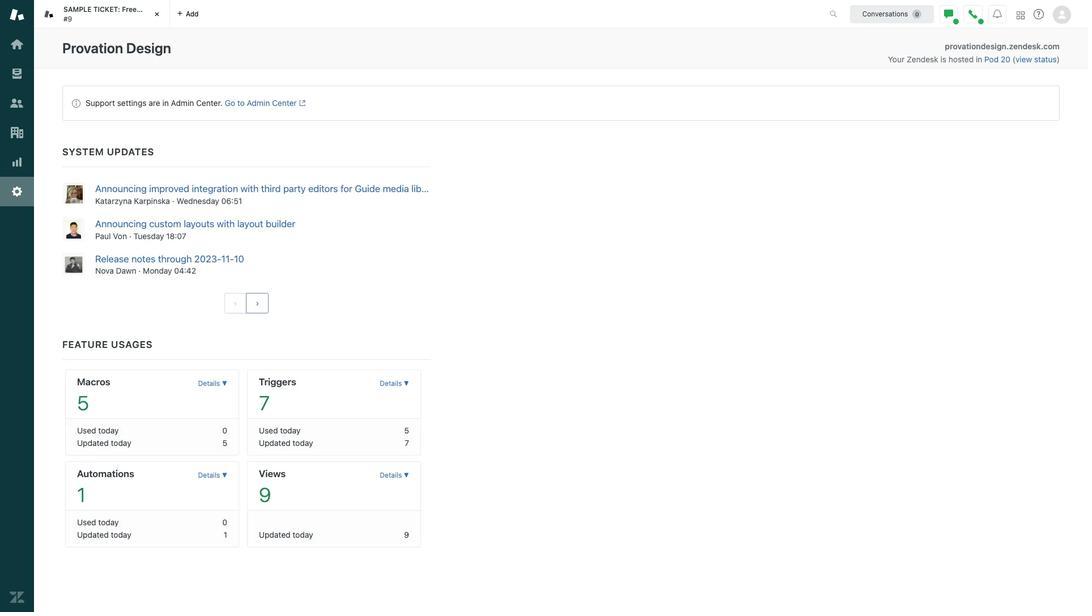 Task type: locate. For each thing, give the bounding box(es) containing it.
▼ for 5
[[222, 379, 227, 388]]

1 horizontal spatial in
[[976, 54, 983, 64]]

von
[[113, 231, 127, 241]]

▼
[[222, 379, 227, 388], [404, 379, 409, 388], [222, 471, 227, 480], [404, 471, 409, 480]]

1 horizontal spatial admin
[[247, 98, 270, 108]]

center.
[[196, 98, 223, 108]]

details for 7
[[380, 379, 402, 388]]

11-
[[221, 253, 234, 265]]

view status link
[[1016, 54, 1057, 64]]

2023-
[[194, 253, 221, 265]]

system
[[62, 146, 104, 158]]

(opens in a new tab) image
[[297, 100, 306, 107]]

updated up 'automations'
[[77, 438, 109, 448]]

0 vertical spatial 5
[[77, 391, 89, 415]]

used today down automations 1
[[77, 518, 119, 527]]

0 horizontal spatial with
[[217, 218, 235, 229]]

1 vertical spatial with
[[217, 218, 235, 229]]

2 vertical spatial 5
[[223, 438, 227, 448]]

announcing for announcing improved integration with third party editors for guide media library
[[95, 183, 147, 194]]

0 for 5
[[222, 426, 227, 436]]

1 horizontal spatial 5
[[223, 438, 227, 448]]

▼ for 9
[[404, 471, 409, 480]]

updated for 5
[[77, 438, 109, 448]]

0 vertical spatial 0
[[222, 426, 227, 436]]

ticket:
[[93, 5, 120, 14]]

release notes through 2023-11-10
[[95, 253, 244, 265]]

2 announcing from the top
[[95, 218, 147, 229]]

media
[[383, 183, 409, 194]]

admin right to
[[247, 98, 270, 108]]

1 horizontal spatial with
[[241, 183, 259, 194]]

updated for 9
[[259, 530, 291, 540]]

details
[[198, 379, 220, 388], [380, 379, 402, 388], [198, 471, 220, 480], [380, 471, 402, 480]]

1 vertical spatial in
[[162, 98, 169, 108]]

0 horizontal spatial in
[[162, 98, 169, 108]]

0
[[222, 426, 227, 436], [222, 518, 227, 527]]

7 inside triggers 7
[[259, 391, 270, 415]]

updated down automations 1
[[77, 530, 109, 540]]

macros
[[77, 377, 110, 388]]

1 admin from the left
[[171, 98, 194, 108]]

0 horizontal spatial 1
[[77, 483, 86, 506]]

1
[[77, 483, 86, 506], [224, 530, 227, 540]]

go
[[225, 98, 235, 108]]

7
[[259, 391, 270, 415], [405, 438, 409, 448]]

1 horizontal spatial 7
[[405, 438, 409, 448]]

triggers 7
[[259, 377, 296, 415]]

design
[[126, 40, 171, 56]]

2 0 from the top
[[222, 518, 227, 527]]

0 for 1
[[222, 518, 227, 527]]

nova
[[95, 266, 114, 276]]

announcing up katarzyna
[[95, 183, 147, 194]]

updated today for 1
[[77, 530, 131, 540]]

▼ for 7
[[404, 379, 409, 388]]

5 for used today
[[404, 426, 409, 436]]

admin left the center.
[[171, 98, 194, 108]]

used today down triggers 7
[[259, 426, 301, 436]]

0 horizontal spatial admin
[[171, 98, 194, 108]]

automations
[[77, 468, 134, 480]]

today
[[98, 426, 119, 436], [280, 426, 301, 436], [111, 438, 131, 448], [293, 438, 313, 448], [98, 518, 119, 527], [111, 530, 131, 540], [293, 530, 313, 540]]

in left "pod"
[[976, 54, 983, 64]]

0 vertical spatial with
[[241, 183, 259, 194]]

repair
[[139, 5, 158, 14]]

usages
[[111, 339, 153, 351]]

integration
[[192, 183, 238, 194]]

add
[[186, 9, 199, 18]]

system updates
[[62, 146, 154, 158]]

0 vertical spatial 1
[[77, 483, 86, 506]]

view
[[1016, 54, 1033, 64]]

conversations
[[863, 9, 908, 18]]

0 horizontal spatial 5
[[77, 391, 89, 415]]

used down triggers 7
[[259, 426, 278, 436]]

updated down views 9
[[259, 530, 291, 540]]

in right are
[[162, 98, 169, 108]]

is
[[941, 54, 947, 64]]

macros 5
[[77, 377, 110, 415]]

1 horizontal spatial 1
[[224, 530, 227, 540]]

1 vertical spatial announcing
[[95, 218, 147, 229]]

views 9
[[259, 468, 286, 506]]

updated today down automations 1
[[77, 530, 131, 540]]

with
[[241, 183, 259, 194], [217, 218, 235, 229]]

1 vertical spatial 1
[[224, 530, 227, 540]]

status
[[62, 86, 1060, 121]]

0 vertical spatial announcing
[[95, 183, 147, 194]]

06:51
[[221, 196, 242, 206]]

used down automations 1
[[77, 518, 96, 527]]

5 inside macros 5
[[77, 391, 89, 415]]

wednesday 06:51
[[177, 196, 242, 206]]

1 vertical spatial 0
[[222, 518, 227, 527]]

support settings are in admin center.
[[86, 98, 223, 108]]

20
[[1001, 54, 1011, 64]]

go to admin center link
[[225, 98, 306, 108]]

get help image
[[1034, 9, 1044, 19]]

updated today for 9
[[259, 530, 313, 540]]

details ▼ for 5
[[198, 379, 227, 388]]

admin
[[171, 98, 194, 108], [247, 98, 270, 108]]

0 vertical spatial 7
[[259, 391, 270, 415]]

used
[[77, 426, 96, 436], [259, 426, 278, 436], [77, 518, 96, 527]]

improved
[[149, 183, 189, 194]]

updated
[[77, 438, 109, 448], [259, 438, 291, 448], [77, 530, 109, 540], [259, 530, 291, 540]]

1 vertical spatial 5
[[404, 426, 409, 436]]

#9
[[63, 14, 72, 23]]

in inside provationdesign .zendesk.com your zendesk is hosted in pod 20 ( view status )
[[976, 54, 983, 64]]

used today down macros 5
[[77, 426, 119, 436]]

0 horizontal spatial 7
[[259, 391, 270, 415]]

announcing for announcing custom layouts with layout builder
[[95, 218, 147, 229]]

main element
[[0, 0, 34, 612]]

announcing up von
[[95, 218, 147, 229]]

1 horizontal spatial 9
[[404, 530, 409, 540]]

used for 1
[[77, 518, 96, 527]]

sample
[[63, 5, 92, 14]]

announcing improved integration with third party editors for guide media library
[[95, 183, 439, 194]]

‹ button
[[224, 293, 247, 314]]

with down 06:51 at top left
[[217, 218, 235, 229]]

for
[[341, 183, 353, 194]]

hosted
[[949, 54, 974, 64]]

used down macros 5
[[77, 426, 96, 436]]

0 vertical spatial 9
[[259, 483, 271, 506]]

automations 1
[[77, 468, 134, 506]]

updated today up views
[[259, 438, 313, 448]]

10
[[234, 253, 244, 265]]

settings
[[117, 98, 147, 108]]

third
[[261, 183, 281, 194]]

layout
[[237, 218, 263, 229]]

views
[[259, 468, 286, 480]]

announcing
[[95, 183, 147, 194], [95, 218, 147, 229]]

0 horizontal spatial 9
[[259, 483, 271, 506]]

18:07
[[166, 231, 186, 241]]

9 inside views 9
[[259, 483, 271, 506]]

karpinska
[[134, 196, 170, 206]]

details ▼ for 9
[[380, 471, 409, 480]]

tab
[[34, 0, 170, 28]]

updated up views
[[259, 438, 291, 448]]

custom
[[149, 218, 181, 229]]

5
[[77, 391, 89, 415], [404, 426, 409, 436], [223, 438, 227, 448]]

updated today up 'automations'
[[77, 438, 131, 448]]

button displays agent's chat status as online. image
[[944, 9, 954, 18]]

details ▼
[[198, 379, 227, 388], [380, 379, 409, 388], [198, 471, 227, 480], [380, 471, 409, 480]]

9
[[259, 483, 271, 506], [404, 530, 409, 540]]

release
[[95, 253, 129, 265]]

1 0 from the top
[[222, 426, 227, 436]]

zendesk products image
[[1017, 11, 1025, 19]]

0 vertical spatial in
[[976, 54, 983, 64]]

with for layouts
[[217, 218, 235, 229]]

with left third
[[241, 183, 259, 194]]

2 horizontal spatial 5
[[404, 426, 409, 436]]

views image
[[10, 66, 24, 81]]

updated today down views 9
[[259, 530, 313, 540]]

dawn
[[116, 266, 136, 276]]

get started image
[[10, 37, 24, 52]]

reporting image
[[10, 155, 24, 170]]

used today
[[77, 426, 119, 436], [259, 426, 301, 436], [77, 518, 119, 527]]

1 vertical spatial 7
[[405, 438, 409, 448]]

support
[[86, 98, 115, 108]]

used for 5
[[77, 426, 96, 436]]

1 announcing from the top
[[95, 183, 147, 194]]

updated today
[[77, 438, 131, 448], [259, 438, 313, 448], [77, 530, 131, 540], [259, 530, 313, 540]]



Task type: vqa. For each thing, say whether or not it's contained in the screenshot.
the right created
no



Task type: describe. For each thing, give the bounding box(es) containing it.
04:42
[[174, 266, 196, 276]]

conversations button
[[850, 5, 934, 23]]

used today for 1
[[77, 518, 119, 527]]

add button
[[170, 0, 206, 28]]

free
[[122, 5, 137, 14]]

are
[[149, 98, 160, 108]]

announcing custom layouts with layout builder
[[95, 218, 296, 229]]

editors
[[308, 183, 338, 194]]

notifications image
[[993, 9, 1002, 18]]

1 inside automations 1
[[77, 483, 86, 506]]

feature usages
[[62, 339, 153, 351]]

nova dawn
[[95, 266, 136, 276]]

pod 20 link
[[985, 54, 1013, 64]]

updates
[[107, 146, 154, 158]]

zendesk
[[907, 54, 939, 64]]

close image
[[151, 9, 163, 20]]

used today for 7
[[259, 426, 301, 436]]

▼ for 1
[[222, 471, 227, 480]]

details for 9
[[380, 471, 402, 480]]

guide
[[355, 183, 380, 194]]

zendesk support image
[[10, 7, 24, 22]]

2 admin from the left
[[247, 98, 270, 108]]

builder
[[266, 218, 296, 229]]

layouts
[[184, 218, 214, 229]]

library
[[412, 183, 439, 194]]

status
[[1035, 54, 1057, 64]]

)
[[1057, 54, 1060, 64]]

to
[[237, 98, 245, 108]]

used for 7
[[259, 426, 278, 436]]

katarzyna karpinska
[[95, 196, 170, 206]]

provation
[[62, 40, 123, 56]]

in inside status
[[162, 98, 169, 108]]

1 vertical spatial 9
[[404, 530, 409, 540]]

› button
[[246, 293, 269, 314]]

›
[[256, 299, 259, 308]]

pod
[[985, 54, 999, 64]]

monday 04:42
[[143, 266, 196, 276]]

5 for updated today
[[223, 438, 227, 448]]

zendesk image
[[10, 590, 24, 605]]

updated today for 7
[[259, 438, 313, 448]]

party
[[283, 183, 306, 194]]

provationdesign
[[945, 41, 1007, 51]]

updated for 1
[[77, 530, 109, 540]]

feature
[[62, 339, 108, 351]]

paul
[[95, 231, 111, 241]]

tab containing sample ticket: free repair
[[34, 0, 170, 28]]

admin image
[[10, 184, 24, 199]]

status containing support settings are in admin center.
[[62, 86, 1060, 121]]

tabs tab list
[[34, 0, 818, 28]]

sample ticket: free repair #9
[[63, 5, 158, 23]]

tuesday 18:07
[[134, 231, 186, 241]]

.zendesk.com
[[1007, 41, 1060, 51]]

details ▼ for 1
[[198, 471, 227, 480]]

used today for 5
[[77, 426, 119, 436]]

provation design
[[62, 40, 171, 56]]

through
[[158, 253, 192, 265]]

details ▼ for 7
[[380, 379, 409, 388]]

details for 5
[[198, 379, 220, 388]]

updated today for 5
[[77, 438, 131, 448]]

details for 1
[[198, 471, 220, 480]]

monday
[[143, 266, 172, 276]]

updated for 7
[[259, 438, 291, 448]]

wednesday
[[177, 196, 219, 206]]

tuesday
[[134, 231, 164, 241]]

your
[[888, 54, 905, 64]]

(
[[1013, 54, 1016, 64]]

organizations image
[[10, 125, 24, 140]]

customers image
[[10, 96, 24, 111]]

‹
[[234, 299, 237, 308]]

triggers
[[259, 377, 296, 388]]

provationdesign .zendesk.com your zendesk is hosted in pod 20 ( view status )
[[888, 41, 1060, 64]]

katarzyna
[[95, 196, 132, 206]]

with for integration
[[241, 183, 259, 194]]

center
[[272, 98, 297, 108]]

paul von
[[95, 231, 127, 241]]

go to admin center
[[225, 98, 297, 108]]

notes
[[131, 253, 156, 265]]



